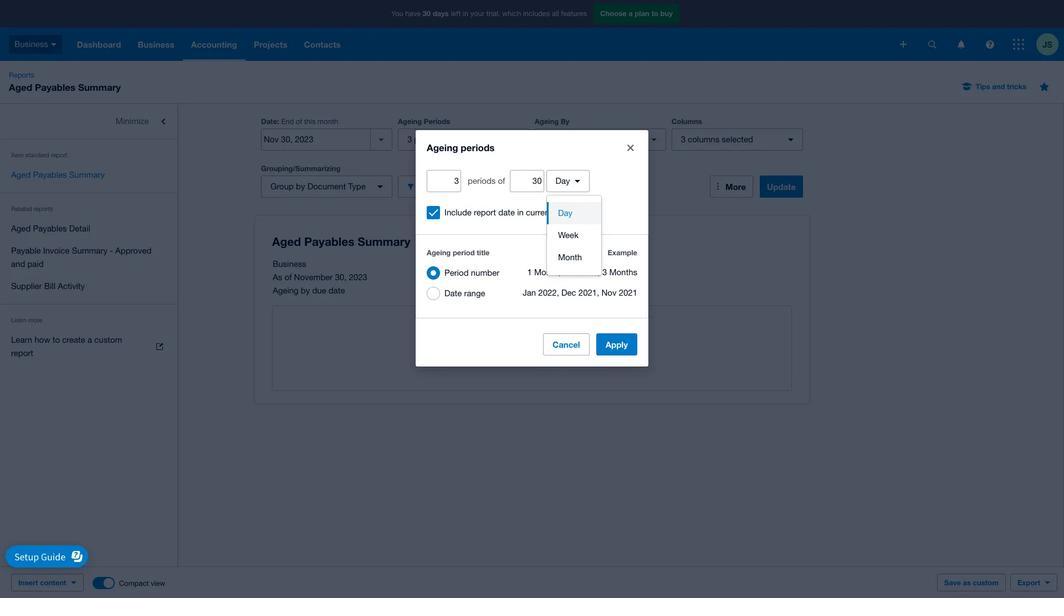 Task type: vqa. For each thing, say whether or not it's contained in the screenshot.
3 periods of 30 Day
yes



Task type: describe. For each thing, give the bounding box(es) containing it.
payable
[[11, 246, 41, 255]]

xero
[[11, 152, 24, 159]]

minimize
[[116, 116, 149, 126]]

business for business as of november 30, 2023 ageing by due date
[[273, 259, 306, 269]]

learn how to create a custom report link
[[0, 329, 177, 365]]

learn for learn more
[[11, 317, 27, 324]]

Select end date field
[[262, 129, 370, 150]]

1 horizontal spatial svg image
[[957, 40, 965, 48]]

aged payables summary link
[[0, 164, 177, 186]]

activity
[[58, 282, 85, 291]]

include report date in current column
[[444, 208, 582, 217]]

trial,
[[486, 10, 500, 18]]

tips
[[976, 82, 990, 91]]

date inside business as of november 30, 2023 ageing by due date
[[329, 286, 345, 295]]

content
[[40, 579, 66, 587]]

view
[[151, 579, 165, 588]]

apply
[[606, 340, 628, 350]]

buy
[[660, 9, 673, 18]]

in inside ageing periods dialog
[[517, 208, 524, 217]]

periods for ageing
[[461, 142, 495, 154]]

2022,
[[538, 288, 559, 298]]

periods
[[424, 117, 450, 126]]

learn for learn how to create a custom report
[[11, 335, 32, 345]]

and inside payable invoice summary - approved and paid
[[11, 259, 25, 269]]

by inside business as of november 30, 2023 ageing by due date
[[301, 286, 310, 295]]

-
[[110, 246, 113, 255]]

2023
[[349, 273, 367, 282]]

1 horizontal spatial report
[[51, 152, 67, 159]]

choose
[[600, 9, 627, 18]]

svg image inside business popup button
[[51, 43, 56, 46]]

nothing to show here
[[492, 355, 572, 364]]

aged payables detail link
[[0, 218, 177, 240]]

ageing for ageing periods
[[427, 142, 458, 154]]

payables for detail
[[33, 224, 67, 233]]

supplier bill activity link
[[0, 275, 177, 298]]

supplier
[[11, 282, 42, 291]]

dec
[[561, 288, 576, 298]]

range
[[464, 289, 485, 298]]

js
[[1042, 39, 1052, 49]]

payable invoice summary - approved and paid link
[[0, 240, 177, 275]]

aged payables summary
[[11, 170, 105, 180]]

filter
[[419, 182, 440, 191]]

detail
[[69, 224, 90, 233]]

related
[[11, 206, 32, 212]]

30 inside js banner
[[423, 9, 431, 18]]

2021
[[619, 288, 637, 298]]

november
[[294, 273, 333, 282]]

business button
[[0, 28, 69, 61]]

compact view
[[119, 579, 165, 588]]

2 horizontal spatial svg image
[[1013, 39, 1024, 50]]

3 for 3 columns selected
[[681, 135, 686, 144]]

30 inside button
[[454, 135, 463, 144]]

by
[[561, 117, 570, 126]]

day for day button
[[558, 208, 573, 218]]

months,
[[570, 268, 600, 277]]

Ageing Periods field
[[427, 171, 461, 192]]

your
[[470, 10, 484, 18]]

3 periods of 30 day button
[[398, 129, 529, 151]]

columns
[[688, 135, 719, 144]]

apply button
[[596, 334, 637, 356]]

tricks
[[1007, 82, 1026, 91]]

number
[[471, 268, 499, 278]]

group by document type button
[[261, 176, 392, 198]]

learn more
[[11, 317, 42, 324]]

more
[[28, 317, 42, 324]]

of inside button
[[444, 135, 452, 144]]

ageing for ageing by
[[535, 117, 559, 126]]

document
[[307, 182, 346, 191]]

approved
[[115, 246, 152, 255]]

a inside js banner
[[629, 9, 633, 18]]

type
[[348, 182, 366, 191]]

related reports
[[11, 206, 53, 212]]

1
[[527, 268, 532, 277]]

ageing periods
[[427, 142, 495, 154]]

custom inside learn how to create a custom report
[[94, 335, 122, 345]]

1 horizontal spatial svg image
[[928, 40, 936, 48]]

nov
[[602, 288, 617, 298]]

paid
[[27, 259, 44, 269]]

date for date range
[[444, 289, 462, 298]]

cancel button
[[543, 334, 590, 356]]

columns
[[672, 117, 702, 126]]

2021,
[[579, 288, 599, 298]]

create
[[62, 335, 85, 345]]

period
[[444, 268, 469, 278]]

week button
[[547, 224, 601, 247]]

group containing day
[[547, 196, 601, 275]]

payables for summary
[[33, 170, 67, 180]]

report inside ageing periods dialog
[[474, 208, 496, 217]]

save
[[944, 579, 961, 587]]

ageing for ageing period title
[[427, 248, 451, 257]]

tips and tricks button
[[956, 78, 1033, 95]]

you
[[391, 10, 403, 18]]

a inside learn how to create a custom report
[[88, 335, 92, 345]]

list box containing day
[[547, 196, 601, 275]]

week
[[558, 231, 579, 240]]

in inside "you have 30 days left in your trial, which includes all features"
[[463, 10, 468, 18]]

here
[[556, 355, 572, 364]]

summary for payables
[[69, 170, 105, 180]]

insert content button
[[11, 574, 84, 592]]

ageing for ageing periods
[[398, 117, 422, 126]]

choose a plan to buy
[[600, 9, 673, 18]]

features
[[561, 10, 587, 18]]

month button
[[547, 247, 601, 269]]

aged for aged payables summary
[[11, 170, 31, 180]]

reports link
[[4, 70, 39, 81]]

to inside js banner
[[651, 9, 658, 18]]

insert content
[[18, 579, 66, 587]]

custom inside button
[[973, 579, 999, 587]]



Task type: locate. For each thing, give the bounding box(es) containing it.
all
[[552, 10, 559, 18]]

1 vertical spatial aged
[[11, 170, 31, 180]]

ageing down the as
[[273, 286, 299, 295]]

ageing left periods on the left of page
[[398, 117, 422, 126]]

0 vertical spatial by
[[296, 182, 305, 191]]

0 horizontal spatial in
[[463, 10, 468, 18]]

as
[[273, 273, 282, 282]]

1 learn from the top
[[11, 317, 27, 324]]

date
[[261, 117, 277, 126], [444, 289, 462, 298]]

periods
[[414, 135, 442, 144], [461, 142, 495, 154], [468, 176, 496, 186]]

a left plan
[[629, 9, 633, 18]]

day inside day popup button
[[556, 176, 570, 186]]

of down periods on the left of page
[[444, 135, 452, 144]]

js button
[[1036, 28, 1064, 61]]

by left due
[[301, 286, 310, 295]]

0 horizontal spatial 30
[[423, 9, 431, 18]]

date down 30,
[[329, 286, 345, 295]]

tips and tricks
[[976, 82, 1026, 91]]

aged for aged payables detail
[[11, 224, 31, 233]]

1 vertical spatial day
[[556, 176, 570, 186]]

2 horizontal spatial 3
[[681, 135, 686, 144]]

summary down the minimize button
[[69, 170, 105, 180]]

business
[[14, 39, 48, 49], [273, 259, 306, 269]]

a
[[629, 9, 633, 18], [88, 335, 92, 345]]

periods of
[[468, 176, 505, 186]]

0 horizontal spatial a
[[88, 335, 92, 345]]

1 horizontal spatial to
[[524, 355, 531, 364]]

1 horizontal spatial in
[[517, 208, 524, 217]]

3 down ageing periods
[[407, 135, 412, 144]]

summary left - at the left top of page
[[72, 246, 107, 255]]

ageing left 'period'
[[427, 248, 451, 257]]

navigation
[[69, 28, 892, 61]]

ageing periods
[[398, 117, 450, 126]]

more
[[726, 182, 746, 192]]

0 vertical spatial custom
[[94, 335, 122, 345]]

filter button
[[398, 176, 529, 198]]

by inside popup button
[[296, 182, 305, 191]]

1 vertical spatial business
[[273, 259, 306, 269]]

close image
[[620, 137, 642, 159]]

1 vertical spatial in
[[517, 208, 524, 217]]

date left current
[[498, 208, 515, 217]]

report right include
[[474, 208, 496, 217]]

supplier bill activity
[[11, 282, 85, 291]]

1 horizontal spatial date
[[498, 208, 515, 217]]

as
[[963, 579, 971, 587]]

0 horizontal spatial report
[[11, 349, 33, 358]]

business up reports
[[14, 39, 48, 49]]

summary up the minimize button
[[78, 81, 121, 93]]

periods of field
[[510, 171, 543, 192]]

and right the tips
[[992, 82, 1005, 91]]

1 horizontal spatial date
[[444, 289, 462, 298]]

month
[[558, 253, 582, 262]]

learn how to create a custom report
[[11, 335, 122, 358]]

1 vertical spatial to
[[52, 335, 60, 345]]

0 horizontal spatial to
[[52, 335, 60, 345]]

periods up periods of
[[461, 142, 495, 154]]

periods inside button
[[414, 135, 442, 144]]

payables down reports link
[[35, 81, 76, 93]]

include
[[444, 208, 472, 217]]

export
[[1018, 579, 1040, 587]]

business for business
[[14, 39, 48, 49]]

in left current
[[517, 208, 524, 217]]

ageing left by
[[535, 117, 559, 126]]

1 horizontal spatial and
[[992, 82, 1005, 91]]

compact
[[119, 579, 149, 588]]

and inside 'button'
[[992, 82, 1005, 91]]

0 vertical spatial day
[[465, 135, 480, 144]]

aged down "related"
[[11, 224, 31, 233]]

more button
[[710, 176, 753, 198]]

0 vertical spatial report
[[51, 152, 67, 159]]

date
[[498, 208, 515, 217], [329, 286, 345, 295]]

1 horizontal spatial business
[[273, 259, 306, 269]]

1 horizontal spatial 3
[[602, 268, 607, 277]]

business as of november 30, 2023 ageing by due date
[[273, 259, 367, 295]]

jan
[[523, 288, 536, 298]]

30,
[[335, 273, 347, 282]]

periods for 3
[[414, 135, 442, 144]]

0 vertical spatial business
[[14, 39, 48, 49]]

custom right create
[[94, 335, 122, 345]]

0 vertical spatial learn
[[11, 317, 27, 324]]

of right the as
[[285, 273, 292, 282]]

1 vertical spatial by
[[301, 286, 310, 295]]

custom right as
[[973, 579, 999, 587]]

to left show
[[524, 355, 531, 364]]

payables inside reports aged payables summary
[[35, 81, 76, 93]]

learn inside learn how to create a custom report
[[11, 335, 32, 345]]

2 vertical spatial report
[[11, 349, 33, 358]]

business inside business as of november 30, 2023 ageing by due date
[[273, 259, 306, 269]]

0 vertical spatial 30
[[423, 9, 431, 18]]

3 inside ageing periods dialog
[[602, 268, 607, 277]]

day inside the 3 periods of 30 day button
[[465, 135, 480, 144]]

selected
[[722, 135, 753, 144]]

update
[[767, 182, 796, 192]]

1 horizontal spatial 30
[[454, 135, 463, 144]]

list box
[[547, 196, 601, 275]]

month
[[318, 117, 338, 126]]

2 vertical spatial to
[[524, 355, 531, 364]]

1 vertical spatial date
[[329, 286, 345, 295]]

day inside day button
[[558, 208, 573, 218]]

which
[[502, 10, 521, 18]]

period
[[453, 248, 475, 257]]

:
[[277, 117, 279, 126]]

summary inside reports aged payables summary
[[78, 81, 121, 93]]

summary inside payable invoice summary - approved and paid
[[72, 246, 107, 255]]

cancel
[[553, 340, 580, 350]]

0 horizontal spatial business
[[14, 39, 48, 49]]

payable invoice summary - approved and paid
[[11, 246, 152, 269]]

1 vertical spatial and
[[11, 259, 25, 269]]

0 vertical spatial to
[[651, 9, 658, 18]]

learn down learn more
[[11, 335, 32, 345]]

date left end at the top left of the page
[[261, 117, 277, 126]]

1 vertical spatial 30
[[454, 135, 463, 144]]

2 learn from the top
[[11, 335, 32, 345]]

day
[[465, 135, 480, 144], [556, 176, 570, 186], [558, 208, 573, 218]]

export button
[[1010, 574, 1057, 592]]

ageing
[[398, 117, 422, 126], [535, 117, 559, 126], [427, 142, 458, 154], [427, 248, 451, 257], [273, 286, 299, 295]]

in right left
[[463, 10, 468, 18]]

navigation inside js banner
[[69, 28, 892, 61]]

1 vertical spatial a
[[88, 335, 92, 345]]

end
[[281, 117, 294, 126]]

0 vertical spatial and
[[992, 82, 1005, 91]]

date for date : end of this month
[[261, 117, 277, 126]]

by down grouping/summarizing
[[296, 182, 305, 191]]

custom
[[94, 335, 122, 345], [973, 579, 999, 587]]

1 horizontal spatial a
[[629, 9, 633, 18]]

2 vertical spatial aged
[[11, 224, 31, 233]]

to inside learn how to create a custom report
[[52, 335, 60, 345]]

js banner
[[0, 0, 1064, 61]]

1 vertical spatial report
[[474, 208, 496, 217]]

0 horizontal spatial date
[[261, 117, 277, 126]]

show
[[534, 355, 553, 364]]

0 vertical spatial date
[[261, 117, 277, 126]]

day up column
[[556, 176, 570, 186]]

you have 30 days left in your trial, which includes all features
[[391, 9, 587, 18]]

business up the as
[[273, 259, 306, 269]]

day up periods of
[[465, 135, 480, 144]]

period number
[[444, 268, 499, 278]]

2 vertical spatial summary
[[72, 246, 107, 255]]

payables down reports
[[33, 224, 67, 233]]

0 horizontal spatial date
[[329, 286, 345, 295]]

business inside popup button
[[14, 39, 48, 49]]

group by document type
[[270, 182, 366, 191]]

ageing inside business as of november 30, 2023 ageing by due date
[[273, 286, 299, 295]]

aged inside reports aged payables summary
[[9, 81, 32, 93]]

1 vertical spatial payables
[[33, 170, 67, 180]]

summary for invoice
[[72, 246, 107, 255]]

0 horizontal spatial svg image
[[51, 43, 56, 46]]

3 inside button
[[407, 135, 412, 144]]

1 horizontal spatial custom
[[973, 579, 999, 587]]

days
[[433, 9, 449, 18]]

of left periods of field at top
[[498, 176, 505, 186]]

2 vertical spatial payables
[[33, 224, 67, 233]]

invoice
[[43, 246, 70, 255]]

save as custom button
[[937, 574, 1006, 592]]

of
[[296, 117, 302, 126], [444, 135, 452, 144], [498, 176, 505, 186], [285, 273, 292, 282]]

learn left more
[[11, 317, 27, 324]]

2 horizontal spatial to
[[651, 9, 658, 18]]

date down period
[[444, 289, 462, 298]]

insert
[[18, 579, 38, 587]]

update button
[[760, 176, 803, 198]]

day for day popup button
[[556, 176, 570, 186]]

to right how
[[52, 335, 60, 345]]

to left buy at right top
[[651, 9, 658, 18]]

group
[[270, 182, 294, 191]]

Report title field
[[269, 229, 787, 255]]

1 vertical spatial custom
[[973, 579, 999, 587]]

aged down xero
[[11, 170, 31, 180]]

have
[[405, 10, 421, 18]]

2 horizontal spatial svg image
[[986, 40, 994, 48]]

bill
[[44, 282, 55, 291]]

of left this
[[296, 117, 302, 126]]

0 vertical spatial aged
[[9, 81, 32, 93]]

report inside learn how to create a custom report
[[11, 349, 33, 358]]

ageing periods dialog
[[416, 130, 648, 367]]

aged payables detail
[[11, 224, 90, 233]]

how
[[34, 335, 50, 345]]

periods right ageing periods field
[[468, 176, 496, 186]]

0 horizontal spatial svg image
[[900, 41, 907, 48]]

2 vertical spatial day
[[558, 208, 573, 218]]

0 horizontal spatial custom
[[94, 335, 122, 345]]

svg image
[[1013, 39, 1024, 50], [957, 40, 965, 48], [900, 41, 907, 48]]

reports
[[9, 71, 34, 79]]

xero standard report
[[11, 152, 67, 159]]

date range
[[444, 289, 485, 298]]

0 vertical spatial payables
[[35, 81, 76, 93]]

day button
[[547, 202, 601, 224]]

0 vertical spatial in
[[463, 10, 468, 18]]

and down payable
[[11, 259, 25, 269]]

of inside business as of november 30, 2023 ageing by due date
[[285, 273, 292, 282]]

date inside ageing periods dialog
[[444, 289, 462, 298]]

svg image
[[928, 40, 936, 48], [986, 40, 994, 48], [51, 43, 56, 46]]

3 down columns
[[681, 135, 686, 144]]

learn
[[11, 317, 27, 324], [11, 335, 32, 345]]

of inside date : end of this month
[[296, 117, 302, 126]]

grouping/summarizing
[[261, 164, 341, 173]]

report
[[51, 152, 67, 159], [474, 208, 496, 217], [11, 349, 33, 358]]

1 vertical spatial learn
[[11, 335, 32, 345]]

report up the aged payables summary
[[51, 152, 67, 159]]

summary
[[78, 81, 121, 93], [69, 170, 105, 180], [72, 246, 107, 255]]

a right create
[[88, 335, 92, 345]]

left
[[451, 10, 461, 18]]

this
[[304, 117, 316, 126]]

30
[[423, 9, 431, 18], [454, 135, 463, 144]]

3 for 3 periods of 30 day
[[407, 135, 412, 144]]

day button
[[546, 170, 589, 192]]

1 vertical spatial summary
[[69, 170, 105, 180]]

in
[[463, 10, 468, 18], [517, 208, 524, 217]]

reports aged payables summary
[[9, 71, 121, 93]]

1 vertical spatial date
[[444, 289, 462, 298]]

report down learn more
[[11, 349, 33, 358]]

2 horizontal spatial report
[[474, 208, 496, 217]]

3 left months
[[602, 268, 607, 277]]

group
[[547, 196, 601, 275]]

aged down reports link
[[9, 81, 32, 93]]

includes
[[523, 10, 550, 18]]

ageing period title
[[427, 248, 490, 257]]

plan
[[635, 9, 649, 18]]

3 columns selected
[[681, 135, 753, 144]]

0 vertical spatial a
[[629, 9, 633, 18]]

months
[[609, 268, 637, 277]]

ageing down periods on the left of page
[[427, 142, 458, 154]]

of inside ageing periods dialog
[[498, 176, 505, 186]]

0 vertical spatial summary
[[78, 81, 121, 93]]

nothing
[[492, 355, 522, 364]]

0 horizontal spatial and
[[11, 259, 25, 269]]

periods down ageing periods
[[414, 135, 442, 144]]

0 horizontal spatial 3
[[407, 135, 412, 144]]

aged
[[9, 81, 32, 93], [11, 170, 31, 180], [11, 224, 31, 233]]

jan 2022, dec 2021, nov 2021
[[523, 288, 637, 298]]

date inside ageing periods dialog
[[498, 208, 515, 217]]

month,
[[534, 268, 560, 277]]

day up the week
[[558, 208, 573, 218]]

payables down xero standard report
[[33, 170, 67, 180]]

0 vertical spatial date
[[498, 208, 515, 217]]



